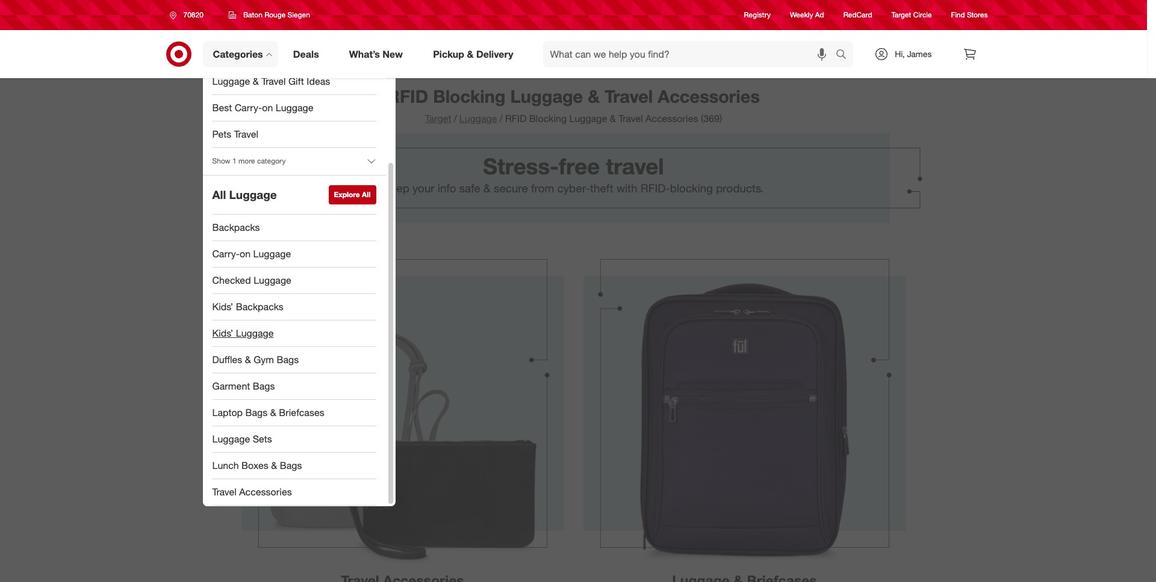 Task type: locate. For each thing, give the bounding box(es) containing it.
kids' inside kids' backpacks link
[[212, 301, 233, 313]]

/ right 'target' link
[[454, 113, 457, 125]]

ad
[[815, 10, 824, 20]]

target left luggage link
[[425, 113, 451, 125]]

all
[[212, 188, 226, 202], [362, 190, 371, 199]]

garment
[[212, 381, 250, 393]]

1 horizontal spatial on
[[262, 102, 273, 114]]

rfid
[[387, 85, 428, 107], [505, 113, 527, 125]]

What can we help you find? suggestions appear below search field
[[543, 41, 839, 67]]

accessories inside 'link'
[[239, 487, 292, 499]]

/ right luggage link
[[499, 113, 503, 125]]

carry- up checked
[[212, 248, 240, 260]]

all right explore
[[362, 190, 371, 199]]

bags
[[277, 354, 299, 366], [253, 381, 275, 393], [245, 407, 268, 419], [280, 460, 302, 472]]

1 vertical spatial on
[[240, 248, 251, 260]]

backpacks down checked luggage
[[236, 301, 283, 313]]

kids' down checked
[[212, 301, 233, 313]]

accessories down lunch boxes & bags
[[239, 487, 292, 499]]

1 vertical spatial rfid
[[505, 113, 527, 125]]

& inside luggage & travel gift ideas link
[[253, 75, 259, 87]]

show 1 more category button
[[203, 148, 386, 175]]

1 vertical spatial blocking
[[529, 113, 567, 125]]

baton
[[243, 10, 262, 19]]

what's
[[349, 48, 380, 60]]

bags down luggage sets link
[[280, 460, 302, 472]]

2 kids' from the top
[[212, 328, 233, 340]]

on down luggage & travel gift ideas
[[262, 102, 273, 114]]

&
[[467, 48, 474, 60], [253, 75, 259, 87], [588, 85, 600, 107], [610, 113, 616, 125], [483, 182, 491, 195], [245, 354, 251, 366], [270, 407, 276, 419], [271, 460, 277, 472]]

carry-on luggage
[[212, 248, 291, 260]]

on up checked luggage
[[240, 248, 251, 260]]

carry- right best
[[235, 102, 262, 114]]

rfid up 'target' link
[[387, 85, 428, 107]]

luggage & briefcases image
[[583, 243, 906, 565]]

kids' backpacks link
[[203, 294, 386, 321]]

1 vertical spatial kids'
[[212, 328, 233, 340]]

0 vertical spatial accessories
[[658, 85, 760, 107]]

2 vertical spatial accessories
[[239, 487, 292, 499]]

duffles
[[212, 354, 242, 366]]

0 vertical spatial on
[[262, 102, 273, 114]]

accessories left (369)
[[645, 113, 698, 125]]

1 vertical spatial carry-
[[212, 248, 240, 260]]

luggage inside 'link'
[[253, 248, 291, 260]]

target
[[891, 10, 911, 20], [425, 113, 451, 125]]

0 horizontal spatial target
[[425, 113, 451, 125]]

lunch boxes & bags link
[[203, 453, 386, 480]]

safe
[[459, 182, 480, 195]]

luggage & travel gift ideas
[[212, 75, 330, 87]]

luggage
[[212, 75, 250, 87], [510, 85, 583, 107], [276, 102, 313, 114], [459, 113, 497, 125], [569, 113, 607, 125], [229, 188, 277, 202], [253, 248, 291, 260], [254, 275, 291, 287], [236, 328, 274, 340], [212, 434, 250, 446]]

0 horizontal spatial blocking
[[433, 85, 505, 107]]

garment bags link
[[203, 374, 386, 400]]

on
[[262, 102, 273, 114], [240, 248, 251, 260]]

from
[[531, 182, 554, 195]]

all down 'show'
[[212, 188, 226, 202]]

blocking
[[670, 182, 713, 195]]

1 horizontal spatial all
[[362, 190, 371, 199]]

luggage sets
[[212, 434, 272, 446]]

0 horizontal spatial /
[[454, 113, 457, 125]]

blocking
[[433, 85, 505, 107], [529, 113, 567, 125]]

travel
[[261, 75, 286, 87], [605, 85, 653, 107], [618, 113, 643, 125], [234, 128, 258, 140], [212, 487, 237, 499]]

cyber-
[[557, 182, 590, 195]]

rouge
[[264, 10, 286, 19]]

rfid-
[[641, 182, 670, 195]]

1 horizontal spatial /
[[499, 113, 503, 125]]

blocking up luggage link
[[433, 85, 505, 107]]

0 vertical spatial kids'
[[212, 301, 233, 313]]

0 horizontal spatial on
[[240, 248, 251, 260]]

target circle link
[[891, 10, 932, 20]]

backpacks link
[[203, 215, 386, 241]]

hi, james
[[895, 49, 932, 59]]

0 vertical spatial target
[[891, 10, 911, 20]]

blocking up stress- on the left top of the page
[[529, 113, 567, 125]]

(369)
[[701, 113, 722, 125]]

1 / from the left
[[454, 113, 457, 125]]

duffles & gym bags
[[212, 354, 299, 366]]

1 horizontal spatial blocking
[[529, 113, 567, 125]]

weekly ad link
[[790, 10, 824, 20]]

free
[[559, 153, 600, 180]]

kids'
[[212, 301, 233, 313], [212, 328, 233, 340]]

pets
[[212, 128, 231, 140]]

target left circle
[[891, 10, 911, 20]]

checked
[[212, 275, 251, 287]]

laptop
[[212, 407, 243, 419]]

kids' backpacks
[[212, 301, 283, 313]]

carry- inside 'link'
[[212, 248, 240, 260]]

& inside duffles & gym bags 'link'
[[245, 354, 251, 366]]

what's new link
[[339, 41, 418, 67]]

kids' inside kids' luggage link
[[212, 328, 233, 340]]

secure
[[494, 182, 528, 195]]

your
[[412, 182, 434, 195]]

bags right gym
[[277, 354, 299, 366]]

find stores link
[[951, 10, 988, 20]]

show 1 more category
[[212, 157, 286, 166]]

bags up sets
[[245, 407, 268, 419]]

hi,
[[895, 49, 905, 59]]

target circle
[[891, 10, 932, 20]]

0 horizontal spatial rfid
[[387, 85, 428, 107]]

checked luggage
[[212, 275, 291, 287]]

redcard
[[843, 10, 872, 20]]

baton rouge siegen
[[243, 10, 310, 19]]

1 kids' from the top
[[212, 301, 233, 313]]

rfid right luggage link
[[505, 113, 527, 125]]

/
[[454, 113, 457, 125], [499, 113, 503, 125]]

kids' for kids' luggage
[[212, 328, 233, 340]]

registry
[[744, 10, 771, 20]]

travel accessories
[[212, 487, 292, 499]]

find stores
[[951, 10, 988, 20]]

0 vertical spatial carry-
[[235, 102, 262, 114]]

redcard link
[[843, 10, 872, 20]]

bags down gym
[[253, 381, 275, 393]]

ideas
[[307, 75, 330, 87]]

luggage sets link
[[203, 427, 386, 453]]

backpacks
[[212, 222, 260, 234], [236, 301, 283, 313]]

1 vertical spatial target
[[425, 113, 451, 125]]

laptop bags & briefcases
[[212, 407, 324, 419]]

& inside lunch boxes & bags link
[[271, 460, 277, 472]]

0 vertical spatial rfid
[[387, 85, 428, 107]]

explore all link
[[328, 185, 376, 205]]

keep
[[383, 182, 409, 195]]

kids' up duffles
[[212, 328, 233, 340]]

accessories
[[658, 85, 760, 107], [645, 113, 698, 125], [239, 487, 292, 499]]

0 vertical spatial backpacks
[[212, 222, 260, 234]]

backpacks up the carry-on luggage
[[212, 222, 260, 234]]

accessories up (369)
[[658, 85, 760, 107]]



Task type: describe. For each thing, give the bounding box(es) containing it.
best
[[212, 102, 232, 114]]

explore all
[[334, 190, 371, 199]]

1 horizontal spatial target
[[891, 10, 911, 20]]

luggage link
[[459, 113, 497, 125]]

siegen
[[288, 10, 310, 19]]

on inside 'link'
[[240, 248, 251, 260]]

kids' luggage link
[[203, 321, 386, 347]]

all luggage
[[212, 188, 277, 202]]

boxes
[[242, 460, 268, 472]]

info
[[438, 182, 456, 195]]

kids' luggage
[[212, 328, 274, 340]]

find
[[951, 10, 965, 20]]

lunch
[[212, 460, 239, 472]]

& inside laptop bags & briefcases link
[[270, 407, 276, 419]]

travel accessories link
[[203, 480, 386, 506]]

0 vertical spatial blocking
[[433, 85, 505, 107]]

1
[[232, 157, 236, 166]]

pets travel
[[212, 128, 258, 140]]

kids' for kids' backpacks
[[212, 301, 233, 313]]

all inside "link"
[[362, 190, 371, 199]]

duffles & gym bags link
[[203, 347, 386, 374]]

lunch boxes & bags
[[212, 460, 302, 472]]

delivery
[[476, 48, 513, 60]]

what's new
[[349, 48, 403, 60]]

deals
[[293, 48, 319, 60]]

pickup & delivery link
[[423, 41, 528, 67]]

70820 button
[[162, 4, 216, 26]]

gift
[[288, 75, 304, 87]]

registry link
[[744, 10, 771, 20]]

bags inside 'link'
[[277, 354, 299, 366]]

best carry-on luggage link
[[203, 95, 386, 122]]

0 horizontal spatial all
[[212, 188, 226, 202]]

stores
[[967, 10, 988, 20]]

weekly
[[790, 10, 813, 20]]

target link
[[425, 113, 451, 125]]

weekly ad
[[790, 10, 824, 20]]

show
[[212, 157, 230, 166]]

with
[[617, 182, 637, 195]]

garment bags
[[212, 381, 275, 393]]

products.
[[716, 182, 764, 195]]

1 vertical spatial backpacks
[[236, 301, 283, 313]]

& inside pickup & delivery link
[[467, 48, 474, 60]]

& inside "stress-free travel keep your info safe & secure from cyber-theft with rfid-blocking products."
[[483, 182, 491, 195]]

stress-free travel keep your info safe & secure from cyber-theft with rfid-blocking products.
[[383, 153, 764, 195]]

theft
[[590, 182, 613, 195]]

1 horizontal spatial rfid
[[505, 113, 527, 125]]

travel accessories image
[[241, 243, 564, 565]]

rfid blocking luggage & travel accessories target / luggage / rfid blocking luggage & travel accessories (369)
[[387, 85, 760, 125]]

search
[[830, 49, 859, 61]]

search button
[[830, 41, 859, 70]]

checked luggage link
[[203, 268, 386, 294]]

1 vertical spatial accessories
[[645, 113, 698, 125]]

briefcases
[[279, 407, 324, 419]]

sets
[[253, 434, 272, 446]]

james
[[907, 49, 932, 59]]

categories link
[[203, 41, 278, 67]]

gym
[[254, 354, 274, 366]]

category
[[257, 157, 286, 166]]

laptop bags & briefcases link
[[203, 400, 386, 427]]

more
[[238, 157, 255, 166]]

deals link
[[283, 41, 334, 67]]

new
[[383, 48, 403, 60]]

70820
[[183, 10, 203, 19]]

stress-
[[483, 153, 559, 180]]

luggage & travel gift ideas link
[[203, 69, 386, 95]]

pickup & delivery
[[433, 48, 513, 60]]

travel
[[606, 153, 664, 180]]

travel inside 'link'
[[212, 487, 237, 499]]

explore
[[334, 190, 360, 199]]

categories
[[213, 48, 263, 60]]

pickup
[[433, 48, 464, 60]]

target inside rfid blocking luggage & travel accessories target / luggage / rfid blocking luggage & travel accessories (369)
[[425, 113, 451, 125]]

2 / from the left
[[499, 113, 503, 125]]

pets travel link
[[203, 122, 386, 148]]

carry-on luggage link
[[203, 241, 386, 268]]

baton rouge siegen button
[[221, 4, 318, 26]]



Task type: vqa. For each thing, say whether or not it's contained in the screenshot.
the Briefcases
yes



